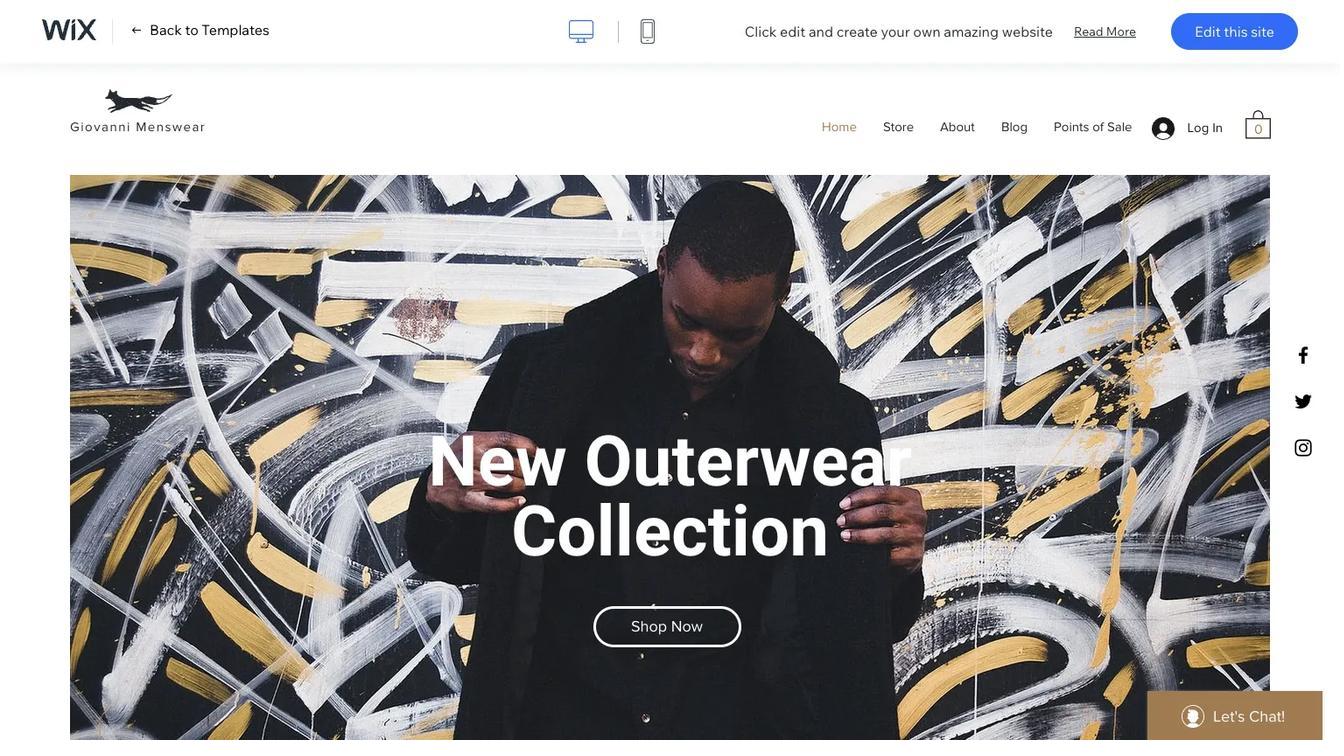 Task type: vqa. For each thing, say whether or not it's contained in the screenshot.
Read More
yes



Task type: locate. For each thing, give the bounding box(es) containing it.
your
[[881, 23, 911, 40]]

more
[[1107, 23, 1137, 39]]

back to templates
[[150, 21, 270, 39]]

read more
[[1075, 23, 1137, 39]]

website
[[1002, 23, 1054, 40]]

site
[[1252, 23, 1275, 40]]

templates
[[202, 21, 270, 39]]

own
[[914, 23, 941, 40]]

read
[[1075, 23, 1104, 39]]

read more link
[[1075, 22, 1137, 41]]



Task type: describe. For each thing, give the bounding box(es) containing it.
create
[[837, 23, 878, 40]]

edit
[[1195, 23, 1221, 40]]

edit this site
[[1195, 23, 1275, 40]]

amazing
[[944, 23, 999, 40]]

to
[[185, 21, 199, 39]]

and
[[809, 23, 834, 40]]

edit
[[780, 23, 806, 40]]

back
[[150, 21, 182, 39]]

click
[[745, 23, 777, 40]]

this
[[1225, 23, 1249, 40]]

edit this site link
[[1172, 13, 1299, 50]]

click edit and create your own amazing website
[[745, 23, 1054, 40]]



